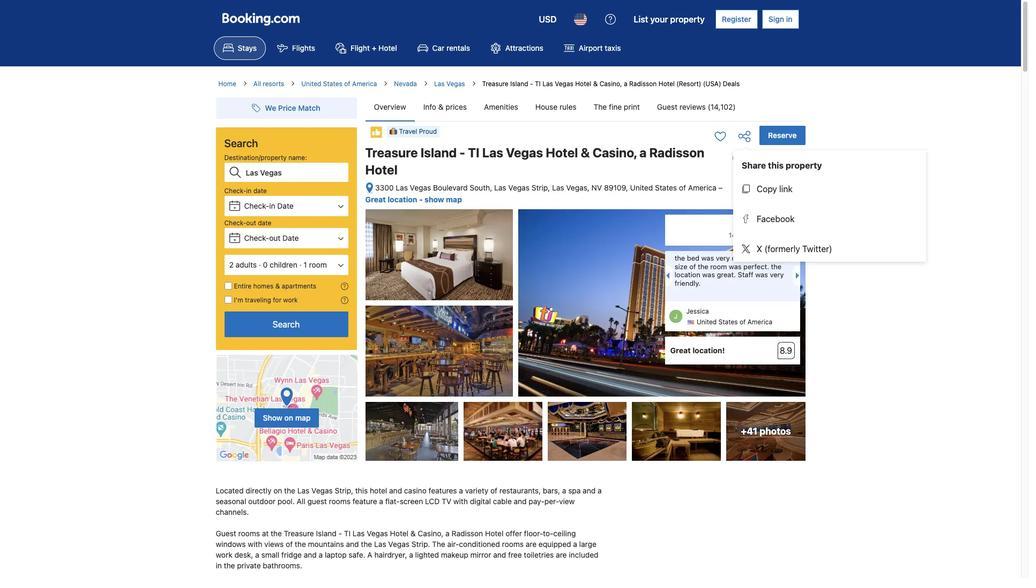 Task type: describe. For each thing, give the bounding box(es) containing it.
of down the staff
[[740, 318, 746, 327]]

a left small
[[255, 551, 259, 560]]

was right the staff
[[755, 271, 768, 279]]

check-out date
[[224, 219, 271, 227]]

comfortable.
[[732, 254, 773, 263]]

homes
[[253, 283, 274, 291]]

in inside located directly on the las vegas strip, this hotel and casino features a variety of restaurants, bars, a spa and a seasonal outdoor pool. all guest rooms feature a flat-screen lcd tv with digital cable and pay-per-view channels. guest rooms at the treasure island - ti las vegas hotel & casino, a radisson hotel offer floor-to-ceiling windows with views of the mountains and the las vegas strip. the air-conditioned rooms are equipped a large work desk, a small fridge and a laptop safe. a hairdryer, a lighted makeup mirror and free toiletries are included in the private bath
[[216, 562, 222, 571]]

strip, inside 3300 las vegas boulevard south, las vegas strip, las vegas, nv 89109, united states of america – great location - show map
[[532, 183, 550, 192]]

ti for treasure island - ti las vegas hotel & casino, a radisson hotel (resort) (usa) deals
[[535, 80, 541, 88]]

hotel up conditioned
[[485, 530, 504, 539]]

the inside 'link'
[[594, 102, 607, 111]]

2 · from the left
[[299, 261, 302, 270]]

states inside 3300 las vegas boulevard south, las vegas strip, las vegas, nv 89109, united states of america – great location - show map
[[655, 183, 677, 192]]

toiletries
[[524, 551, 554, 560]]

usd
[[539, 14, 557, 24]]

large
[[579, 540, 597, 550]]

guest inside located directly on the las vegas strip, this hotel and casino features a variety of restaurants, bars, a spa and a seasonal outdoor pool. all guest rooms feature a flat-screen lcd tv with digital cable and pay-per-view channels. guest rooms at the treasure island - ti las vegas hotel & casino, a radisson hotel offer floor-to-ceiling windows with views of the mountains and the las vegas strip. the air-conditioned rooms are equipped a large work desk, a small fridge and a laptop safe. a hairdryer, a lighted makeup mirror and free toiletries are included in the private bath
[[216, 530, 236, 539]]

1 vertical spatial rooms
[[238, 530, 260, 539]]

1
[[304, 261, 307, 270]]

apartments
[[282, 283, 316, 291]]

show
[[425, 195, 444, 204]]

check- for check-out date
[[244, 234, 269, 243]]

and up safe.
[[346, 540, 359, 550]]

offer
[[506, 530, 522, 539]]

hairdryer,
[[374, 551, 407, 560]]

flight + hotel link
[[326, 36, 406, 60]]

taxis
[[605, 43, 621, 53]]

good
[[752, 222, 773, 232]]

and right fridge
[[304, 551, 317, 560]]

car rentals
[[432, 43, 470, 53]]

1 horizontal spatial rooms
[[329, 498, 351, 507]]

las up house
[[543, 80, 553, 88]]

united states of america link
[[301, 79, 377, 89]]

hotel up hairdryer,
[[390, 530, 409, 539]]

register link
[[716, 10, 758, 29]]

share this property
[[742, 161, 822, 170]]

stays link
[[214, 36, 266, 60]]

ceiling
[[553, 530, 576, 539]]

the inside located directly on the las vegas strip, this hotel and casino features a variety of restaurants, bars, a spa and a seasonal outdoor pool. all guest rooms feature a flat-screen lcd tv with digital cable and pay-per-view channels. guest rooms at the treasure island - ti las vegas hotel & casino, a radisson hotel offer floor-to-ceiling windows with views of the mountains and the las vegas strip. the air-conditioned rooms are equipped a large work desk, a small fridge and a laptop safe. a hairdryer, a lighted makeup mirror and free toiletries are included in the private bath
[[432, 540, 445, 550]]

las up the guest
[[297, 487, 309, 496]]

perfect.
[[744, 263, 769, 271]]

vegas up hairdryer,
[[388, 540, 410, 550]]

conditioned
[[459, 540, 500, 550]]

vegas up 'great location - show map' button
[[410, 183, 431, 192]]

a up print
[[624, 80, 628, 88]]

hotel
[[370, 487, 387, 496]]

deals
[[723, 80, 740, 88]]

2 horizontal spatial united
[[697, 318, 717, 327]]

nv
[[592, 183, 602, 192]]

a up the air-
[[446, 530, 450, 539]]

las up 'great location - show map' button
[[396, 183, 408, 192]]

your
[[650, 14, 668, 24]]

of down flight + hotel link
[[344, 80, 350, 88]]

las up hairdryer,
[[374, 540, 386, 550]]

a
[[367, 551, 372, 560]]

vegas inside treasure island - ti las vegas hotel & casino, a radisson hotel
[[506, 145, 543, 160]]

0 horizontal spatial reviews
[[680, 102, 706, 111]]

las right the south,
[[494, 183, 506, 192]]

(usa)
[[703, 80, 721, 88]]

on inside search section
[[284, 414, 293, 423]]

we price match
[[265, 103, 320, 113]]

hotel up rules in the top of the page
[[575, 80, 591, 88]]

vegas up 'a'
[[367, 530, 388, 539]]

1 vertical spatial united states of america
[[697, 318, 772, 327]]

for
[[273, 296, 281, 304]]

match
[[298, 103, 320, 113]]

the inside the bed was very comfortable. the size of the room was perfect. the location was great.  staff was very friendly.
[[775, 254, 787, 263]]

destination/property name:
[[224, 154, 307, 162]]

features
[[429, 487, 457, 496]]

0 horizontal spatial search
[[224, 137, 258, 150]]

great location - show map button
[[365, 195, 462, 204]]

prices
[[446, 102, 467, 111]]

a right spa
[[598, 487, 602, 496]]

was right bed
[[701, 254, 714, 263]]

airport taxis link
[[555, 36, 630, 60]]

the up 'a'
[[361, 540, 372, 550]]

windows
[[216, 540, 246, 550]]

hotel right flight
[[379, 43, 397, 53]]

check- for check-out date
[[224, 219, 246, 227]]

list
[[634, 14, 648, 24]]

the down (formerly
[[771, 263, 782, 271]]

las up safe.
[[353, 530, 365, 539]]

1 vertical spatial great
[[670, 346, 691, 355]]

destination/property
[[224, 154, 287, 162]]

+ for check-in date
[[233, 205, 236, 211]]

1 · from the left
[[259, 261, 261, 270]]

reviews inside good 14,102 reviews
[[750, 232, 773, 240]]

to-
[[543, 530, 553, 539]]

1 vertical spatial very
[[770, 271, 784, 279]]

island inside located directly on the las vegas strip, this hotel and casino features a variety of restaurants, bars, a spa and a seasonal outdoor pool. all guest rooms feature a flat-screen lcd tv with digital cable and pay-per-view channels. guest rooms at the treasure island - ti las vegas hotel & casino, a radisson hotel offer floor-to-ceiling windows with views of the mountains and the las vegas strip. the air-conditioned rooms are equipped a large work desk, a small fridge and a laptop safe. a hairdryer, a lighted makeup mirror and free toiletries are included in the private bath
[[316, 530, 337, 539]]

all resorts
[[253, 80, 284, 88]]

0 horizontal spatial united states of america
[[301, 80, 377, 88]]

all inside located directly on the las vegas strip, this hotel and casino features a variety of restaurants, bars, a spa and a seasonal outdoor pool. all guest rooms feature a flat-screen lcd tv with digital cable and pay-per-view channels. guest rooms at the treasure island - ti las vegas hotel & casino, a radisson hotel offer floor-to-ceiling windows with views of the mountains and the las vegas strip. the air-conditioned rooms are equipped a large work desk, a small fridge and a laptop safe. a hairdryer, a lighted makeup mirror and free toiletries are included in the private bath
[[297, 498, 305, 507]]

2 vertical spatial rooms
[[502, 540, 524, 550]]

was left perfect.
[[729, 263, 742, 271]]

(14,102)
[[708, 102, 736, 111]]

valign  initial image
[[370, 126, 382, 139]]

vegas up prices
[[447, 80, 465, 88]]

proud
[[419, 128, 437, 136]]

great inside 3300 las vegas boulevard south, las vegas strip, las vegas, nv 89109, united states of america – great location - show map
[[365, 195, 386, 204]]

copy
[[757, 184, 777, 194]]

lcd
[[425, 498, 440, 507]]

las up info & prices
[[434, 80, 445, 88]]

0 vertical spatial states
[[323, 80, 342, 88]]

house rules
[[535, 102, 577, 111]]

a down hotel
[[379, 498, 383, 507]]

entire homes & apartments
[[234, 283, 316, 291]]

seasonal
[[216, 498, 246, 507]]

0 vertical spatial are
[[526, 540, 537, 550]]

and down restaurants,
[[514, 498, 527, 507]]

guest reviews (14,102) link
[[649, 93, 744, 121]]

las vegas
[[434, 80, 465, 88]]

and up flat-
[[389, 487, 402, 496]]

- inside 3300 las vegas boulevard south, las vegas strip, las vegas, nv 89109, united states of america – great location - show map
[[419, 195, 423, 204]]

copy link
[[757, 184, 793, 194]]

- inside treasure island - ti las vegas hotel & casino, a radisson hotel
[[460, 145, 465, 160]]

stays
[[238, 43, 257, 53]]

rated good element
[[670, 220, 773, 233]]

island for treasure island - ti las vegas hotel & casino, a radisson hotel (resort) (usa) deals
[[510, 80, 528, 88]]

x (formerly twitter) button
[[733, 236, 926, 262]]

2 vertical spatial states
[[719, 318, 738, 327]]

next image
[[796, 273, 802, 279]]

house rules link
[[527, 93, 585, 121]]

flat-
[[385, 498, 400, 507]]

las left vegas,
[[552, 183, 564, 192]]

at
[[262, 530, 269, 539]]

the up views
[[271, 530, 282, 539]]

casino, for treasure island - ti las vegas hotel & casino, a radisson hotel
[[593, 145, 637, 160]]

of inside 3300 las vegas boulevard south, las vegas strip, las vegas, nv 89109, united states of america – great location - show map
[[679, 183, 686, 192]]

3300
[[375, 183, 394, 192]]

entire
[[234, 283, 252, 291]]

sign in link
[[762, 10, 799, 29]]

of up fridge
[[286, 540, 293, 550]]

and right spa
[[583, 487, 596, 496]]

lighted
[[415, 551, 439, 560]]

(formerly
[[765, 244, 800, 254]]

work inside located directly on the las vegas strip, this hotel and casino features a variety of restaurants, bars, a spa and a seasonal outdoor pool. all guest rooms feature a flat-screen lcd tv with digital cable and pay-per-view channels. guest rooms at the treasure island - ti las vegas hotel & casino, a radisson hotel offer floor-to-ceiling windows with views of the mountains and the las vegas strip. the air-conditioned rooms are equipped a large work desk, a small fridge and a laptop safe. a hairdryer, a lighted makeup mirror and free toiletries are included in the private bath
[[216, 551, 232, 560]]

variety
[[465, 487, 488, 496]]

out for date
[[269, 234, 281, 243]]

we'll show you stays where you can have the entire place to yourself image
[[341, 283, 348, 291]]

nevada
[[394, 80, 417, 88]]

a left spa
[[562, 487, 566, 496]]

the up fridge
[[295, 540, 306, 550]]

a inside treasure island - ti las vegas hotel & casino, a radisson hotel
[[640, 145, 647, 160]]

& right info
[[438, 102, 444, 111]]

date for check-in date
[[253, 187, 267, 195]]

date for check-out date
[[283, 234, 299, 243]]

list your property link
[[627, 6, 711, 32]]

reserve button
[[760, 126, 805, 145]]

america inside 3300 las vegas boulevard south, las vegas strip, las vegas, nv 89109, united states of america – great location - show map
[[688, 183, 717, 192]]

0 vertical spatial +
[[372, 43, 377, 53]]

radisson inside located directly on the las vegas strip, this hotel and casino features a variety of restaurants, bars, a spa and a seasonal outdoor pool. all guest rooms feature a flat-screen lcd tv with digital cable and pay-per-view channels. guest rooms at the treasure island - ti las vegas hotel & casino, a radisson hotel offer floor-to-ceiling windows with views of the mountains and the las vegas strip. the air-conditioned rooms are equipped a large work desk, a small fridge and a laptop safe. a hairdryer, a lighted makeup mirror and free toiletries are included in the private bath
[[452, 530, 483, 539]]

if you select this option, we'll show you popular business travel features like breakfast, wifi and free parking. image
[[341, 297, 348, 304]]

car
[[432, 43, 445, 53]]

cable
[[493, 498, 512, 507]]

safe.
[[349, 551, 365, 560]]

hotel left (resort)
[[659, 80, 675, 88]]

check-out date
[[244, 234, 299, 243]]

0 vertical spatial with
[[453, 498, 468, 507]]

and left free on the bottom
[[493, 551, 506, 560]]

located
[[216, 487, 244, 496]]

check- for check-in date
[[244, 202, 269, 211]]

room inside the bed was very comfortable. the size of the room was perfect. the location was great.  staff was very friendly.
[[710, 263, 727, 271]]

island for treasure island - ti las vegas hotel & casino, a radisson hotel
[[421, 145, 457, 160]]

casino
[[404, 487, 427, 496]]

bed
[[687, 254, 700, 263]]

size
[[675, 263, 688, 271]]

a left large
[[573, 540, 577, 550]]

equipped
[[539, 540, 571, 550]]

vegas up rules in the top of the page
[[555, 80, 573, 88]]

work inside search section
[[283, 296, 298, 304]]

vegas down treasure island - ti las vegas hotel & casino, a radisson hotel
[[508, 183, 530, 192]]

casino, for treasure island - ti las vegas hotel & casino, a radisson hotel (resort) (usa) deals
[[600, 80, 622, 88]]

out for date
[[246, 219, 256, 227]]

was left great.
[[702, 271, 715, 279]]

2 adults · 0 children · 1 room
[[229, 261, 327, 270]]

reserve
[[768, 131, 797, 140]]

3300 las vegas boulevard south, las vegas strip, las vegas, nv 89109, united states of america – great location - show map
[[365, 183, 723, 204]]

search inside 'button'
[[273, 320, 300, 330]]



Task type: locate. For each thing, give the bounding box(es) containing it.
strip,
[[532, 183, 550, 192], [335, 487, 353, 496]]

0 vertical spatial casino,
[[600, 80, 622, 88]]

the up pool.
[[284, 487, 295, 496]]

show
[[263, 414, 282, 423]]

in down windows
[[216, 562, 222, 571]]

hotel up '3300'
[[365, 162, 398, 177]]

screen
[[400, 498, 423, 507]]

0 vertical spatial ti
[[535, 80, 541, 88]]

casino, up strip.
[[418, 530, 444, 539]]

attractions
[[505, 43, 543, 53]]

flight + hotel
[[351, 43, 397, 53]]

1 vertical spatial ti
[[468, 145, 480, 160]]

click to open map view image
[[365, 182, 373, 194]]

very left next image in the top of the page
[[770, 271, 784, 279]]

flights link
[[268, 36, 324, 60]]

views
[[264, 540, 284, 550]]

& inside located directly on the las vegas strip, this hotel and casino features a variety of restaurants, bars, a spa and a seasonal outdoor pool. all guest rooms feature a flat-screen lcd tv with digital cable and pay-per-view channels. guest rooms at the treasure island - ti las vegas hotel & casino, a radisson hotel offer floor-to-ceiling windows with views of the mountains and the las vegas strip. the air-conditioned rooms are equipped a large work desk, a small fridge and a laptop safe. a hairdryer, a lighted makeup mirror and free toiletries are included in the private bath
[[411, 530, 416, 539]]

fine
[[609, 102, 622, 111]]

hotel up vegas,
[[546, 145, 578, 160]]

previous image
[[663, 273, 669, 279]]

the bed was very comfortable. the size of the room was perfect. the location was great.  staff was very friendly.
[[675, 254, 787, 288]]

+
[[372, 43, 377, 53], [233, 205, 236, 211], [233, 237, 236, 243]]

casino,
[[600, 80, 622, 88], [593, 145, 637, 160], [418, 530, 444, 539]]

the left the air-
[[432, 540, 445, 550]]

radisson
[[629, 80, 657, 88], [649, 145, 705, 160], [452, 530, 483, 539]]

staff
[[738, 271, 754, 279]]

1 horizontal spatial the
[[594, 102, 607, 111]]

0 horizontal spatial great
[[365, 195, 386, 204]]

treasure for treasure island - ti las vegas hotel & casino, a radisson hotel
[[365, 145, 418, 160]]

1 vertical spatial this
[[355, 487, 368, 496]]

spa
[[568, 487, 581, 496]]

i'm
[[234, 296, 243, 304]]

overview link
[[365, 93, 415, 121]]

0 horizontal spatial states
[[323, 80, 342, 88]]

a down mountains
[[319, 551, 323, 560]]

casino, up fine
[[600, 80, 622, 88]]

share
[[742, 161, 766, 170]]

great down click to open map view image
[[365, 195, 386, 204]]

reviews up x
[[750, 232, 773, 240]]

2 vertical spatial radisson
[[452, 530, 483, 539]]

0 vertical spatial property
[[670, 14, 705, 24]]

flights
[[292, 43, 315, 53]]

amenities
[[484, 102, 518, 111]]

1 horizontal spatial work
[[283, 296, 298, 304]]

1 horizontal spatial room
[[710, 263, 727, 271]]

0 horizontal spatial map
[[295, 414, 311, 423]]

of left –
[[679, 183, 686, 192]]

date for check-in date
[[277, 202, 294, 211]]

2 horizontal spatial the
[[775, 254, 787, 263]]

1 horizontal spatial great
[[670, 346, 691, 355]]

· left 1
[[299, 261, 302, 270]]

all left resorts
[[253, 80, 261, 88]]

0 vertical spatial radisson
[[629, 80, 657, 88]]

& up for
[[275, 283, 280, 291]]

in for check-in date
[[246, 187, 252, 195]]

this up feature
[[355, 487, 368, 496]]

booking.com image
[[222, 13, 299, 26]]

0 horizontal spatial united
[[301, 80, 321, 88]]

radisson up conditioned
[[452, 530, 483, 539]]

of inside the bed was very comfortable. the size of the room was perfect. the location was great.  staff was very friendly.
[[689, 263, 696, 271]]

1 horizontal spatial reviews
[[750, 232, 773, 240]]

1 vertical spatial out
[[269, 234, 281, 243]]

- up mountains
[[339, 530, 342, 539]]

0 vertical spatial date
[[277, 202, 294, 211]]

1 horizontal spatial united states of america
[[697, 318, 772, 327]]

a left variety at the left bottom of the page
[[459, 487, 463, 496]]

the left bed
[[675, 254, 685, 263]]

map
[[446, 195, 462, 204], [295, 414, 311, 423]]

all resorts link
[[253, 79, 284, 89]]

a down print
[[640, 145, 647, 160]]

1 vertical spatial are
[[556, 551, 567, 560]]

1 vertical spatial the
[[775, 254, 787, 263]]

treasure inside treasure island - ti las vegas hotel & casino, a radisson hotel
[[365, 145, 418, 160]]

2 vertical spatial america
[[748, 318, 772, 327]]

property
[[670, 14, 705, 24], [786, 161, 822, 170]]

1 horizontal spatial united
[[630, 183, 653, 192]]

work right for
[[283, 296, 298, 304]]

the down desk,
[[224, 562, 235, 571]]

1 vertical spatial guest
[[216, 530, 236, 539]]

twitter)
[[802, 244, 832, 254]]

& inside search section
[[275, 283, 280, 291]]

· left the 0
[[259, 261, 261, 270]]

location inside 3300 las vegas boulevard south, las vegas strip, las vegas, nv 89109, united states of america – great location - show map
[[388, 195, 417, 204]]

& up the fine print
[[593, 80, 598, 88]]

ti inside located directly on the las vegas strip, this hotel and casino features a variety of restaurants, bars, a spa and a seasonal outdoor pool. all guest rooms feature a flat-screen lcd tv with digital cable and pay-per-view channels. guest rooms at the treasure island - ti las vegas hotel & casino, a radisson hotel offer floor-to-ceiling windows with views of the mountains and the las vegas strip. the air-conditioned rooms are equipped a large work desk, a small fridge and a laptop safe. a hairdryer, a lighted makeup mirror and free toiletries are included in the private bath
[[344, 530, 351, 539]]

room inside button
[[309, 261, 327, 270]]

0 vertical spatial guest
[[657, 102, 678, 111]]

2 vertical spatial +
[[233, 237, 236, 243]]

strip, down treasure island - ti las vegas hotel & casino, a radisson hotel
[[532, 183, 550, 192]]

adults
[[236, 261, 257, 270]]

2 vertical spatial ti
[[344, 530, 351, 539]]

0 vertical spatial search
[[224, 137, 258, 150]]

0 vertical spatial island
[[510, 80, 528, 88]]

location inside the bed was very comfortable. the size of the room was perfect. the location was great.  staff was very friendly.
[[675, 271, 700, 279]]

this inside located directly on the las vegas strip, this hotel and casino features a variety of restaurants, bars, a spa and a seasonal outdoor pool. all guest rooms feature a flat-screen lcd tv with digital cable and pay-per-view channels. guest rooms at the treasure island - ti las vegas hotel & casino, a radisson hotel offer floor-to-ceiling windows with views of the mountains and the las vegas strip. the air-conditioned rooms are equipped a large work desk, a small fridge and a laptop safe. a hairdryer, a lighted makeup mirror and free toiletries are included in the private bath
[[355, 487, 368, 496]]

ti
[[535, 80, 541, 88], [468, 145, 480, 160], [344, 530, 351, 539]]

in for check-in date
[[269, 202, 275, 211]]

tv
[[442, 498, 451, 507]]

- up boulevard
[[460, 145, 465, 160]]

las inside treasure island - ti las vegas hotel & casino, a radisson hotel
[[482, 145, 503, 160]]

&
[[593, 80, 598, 88], [438, 102, 444, 111], [581, 145, 590, 160], [275, 283, 280, 291], [411, 530, 416, 539]]

0 horizontal spatial on
[[274, 487, 282, 496]]

x (formerly twitter)
[[757, 244, 832, 254]]

united states of america up 'location!'
[[697, 318, 772, 327]]

united right 89109,
[[630, 183, 653, 192]]

treasure inside located directly on the las vegas strip, this hotel and casino features a variety of restaurants, bars, a spa and a seasonal outdoor pool. all guest rooms feature a flat-screen lcd tv with digital cable and pay-per-view channels. guest rooms at the treasure island - ti las vegas hotel & casino, a radisson hotel offer floor-to-ceiling windows with views of the mountains and the las vegas strip. the air-conditioned rooms are equipped a large work desk, a small fridge and a laptop safe. a hairdryer, a lighted makeup mirror and free toiletries are included in the private bath
[[284, 530, 314, 539]]

friendly.
[[675, 279, 701, 288]]

0 vertical spatial united states of america
[[301, 80, 377, 88]]

with right tv
[[453, 498, 468, 507]]

date
[[277, 202, 294, 211], [283, 234, 299, 243]]

united
[[301, 80, 321, 88], [630, 183, 653, 192], [697, 318, 717, 327]]

good 14,102 reviews
[[729, 222, 773, 240]]

the left fine
[[594, 102, 607, 111]]

are down floor-
[[526, 540, 537, 550]]

treasure down valign  initial icon
[[365, 145, 418, 160]]

0 vertical spatial very
[[716, 254, 730, 263]]

1 horizontal spatial are
[[556, 551, 567, 560]]

a
[[624, 80, 628, 88], [640, 145, 647, 160], [459, 487, 463, 496], [562, 487, 566, 496], [598, 487, 602, 496], [379, 498, 383, 507], [446, 530, 450, 539], [573, 540, 577, 550], [255, 551, 259, 560], [319, 551, 323, 560], [409, 551, 413, 560]]

0 vertical spatial rooms
[[329, 498, 351, 507]]

if you select this option, we'll show you popular business travel features like breakfast, wifi and free parking. image
[[341, 297, 348, 304]]

property for share this property
[[786, 161, 822, 170]]

info & prices
[[423, 102, 467, 111]]

2 vertical spatial treasure
[[284, 530, 314, 539]]

of right size on the top right
[[689, 263, 696, 271]]

date down the where are you going? field at left
[[277, 202, 294, 211]]

0 horizontal spatial island
[[316, 530, 337, 539]]

1 vertical spatial +
[[233, 205, 236, 211]]

america left –
[[688, 183, 717, 192]]

14,102
[[729, 232, 748, 240]]

0 vertical spatial strip,
[[532, 183, 550, 192]]

las
[[434, 80, 445, 88], [543, 80, 553, 88], [482, 145, 503, 160], [396, 183, 408, 192], [494, 183, 506, 192], [552, 183, 564, 192], [297, 487, 309, 496], [353, 530, 365, 539], [374, 540, 386, 550]]

vegas up the guest
[[312, 487, 333, 496]]

united states of america up match
[[301, 80, 377, 88]]

1 vertical spatial states
[[655, 183, 677, 192]]

per-
[[545, 498, 559, 507]]

mountains
[[308, 540, 344, 550]]

1 horizontal spatial with
[[453, 498, 468, 507]]

treasure for treasure island - ti las vegas hotel & casino, a radisson hotel (resort) (usa) deals
[[482, 80, 509, 88]]

ti inside treasure island - ti las vegas hotel & casino, a radisson hotel
[[468, 145, 480, 160]]

this right share at the top
[[768, 161, 784, 170]]

treasure up amenities at the top of page
[[482, 80, 509, 88]]

radisson inside treasure island - ti las vegas hotel & casino, a radisson hotel
[[649, 145, 705, 160]]

guest inside the guest reviews (14,102) link
[[657, 102, 678, 111]]

great left 'location!'
[[670, 346, 691, 355]]

casino, up 89109,
[[593, 145, 637, 160]]

jessica
[[686, 308, 709, 316]]

& inside treasure island - ti las vegas hotel & casino, a radisson hotel
[[581, 145, 590, 160]]

flight
[[351, 43, 370, 53]]

1 vertical spatial all
[[297, 498, 305, 507]]

rules
[[560, 102, 577, 111]]

0 horizontal spatial strip,
[[335, 487, 353, 496]]

0 vertical spatial united
[[301, 80, 321, 88]]

2 horizontal spatial america
[[748, 318, 772, 327]]

we price match button
[[248, 99, 325, 118]]

1 horizontal spatial island
[[421, 145, 457, 160]]

all
[[253, 80, 261, 88], [297, 498, 305, 507]]

1 horizontal spatial property
[[786, 161, 822, 170]]

we
[[265, 103, 276, 113]]

guest
[[307, 498, 327, 507]]

+ for check-out date
[[233, 237, 236, 243]]

-
[[530, 80, 533, 88], [460, 145, 465, 160], [419, 195, 423, 204], [339, 530, 342, 539]]

children
[[270, 261, 297, 270]]

info
[[423, 102, 436, 111]]

ti for treasure island - ti las vegas hotel & casino, a radisson hotel
[[468, 145, 480, 160]]

2 vertical spatial united
[[697, 318, 717, 327]]

+41
[[741, 426, 758, 437]]

2 horizontal spatial rooms
[[502, 540, 524, 550]]

in right sign
[[786, 14, 793, 24]]

0 vertical spatial on
[[284, 414, 293, 423]]

date up check-in date
[[253, 187, 267, 195]]

2 horizontal spatial states
[[719, 318, 738, 327]]

0 horizontal spatial with
[[248, 540, 262, 550]]

room right 1
[[309, 261, 327, 270]]

+41 photos link
[[727, 403, 805, 462]]

work
[[283, 296, 298, 304], [216, 551, 232, 560]]

search down for
[[273, 320, 300, 330]]

travel proud
[[399, 128, 437, 136]]

0 horizontal spatial this
[[355, 487, 368, 496]]

search up destination/property
[[224, 137, 258, 150]]

ti up the south,
[[468, 145, 480, 160]]

nevada link
[[394, 79, 417, 89]]

on inside located directly on the las vegas strip, this hotel and casino features a variety of restaurants, bars, a spa and a seasonal outdoor pool. all guest rooms feature a flat-screen lcd tv with digital cable and pay-per-view channels. guest rooms at the treasure island - ti las vegas hotel & casino, a radisson hotel offer floor-to-ceiling windows with views of the mountains and the las vegas strip. the air-conditioned rooms are equipped a large work desk, a small fridge and a laptop safe. a hairdryer, a lighted makeup mirror and free toiletries are included in the private bath
[[274, 487, 282, 496]]

map right show
[[295, 414, 311, 423]]

1 vertical spatial united
[[630, 183, 653, 192]]

& up strip.
[[411, 530, 416, 539]]

work down windows
[[216, 551, 232, 560]]

treasure island - ti las vegas hotel & casino, a radisson hotel
[[365, 145, 705, 177]]

the
[[594, 102, 607, 111], [775, 254, 787, 263], [432, 540, 445, 550]]

1 vertical spatial reviews
[[750, 232, 773, 240]]

property up link
[[786, 161, 822, 170]]

check-in date
[[224, 187, 267, 195]]

las up the south,
[[482, 145, 503, 160]]

0 vertical spatial america
[[352, 80, 377, 88]]

in for sign in
[[786, 14, 793, 24]]

location down '3300'
[[388, 195, 417, 204]]

united inside 3300 las vegas boulevard south, las vegas strip, las vegas, nv 89109, united states of america – great location - show map
[[630, 183, 653, 192]]

1 horizontal spatial out
[[269, 234, 281, 243]]

house
[[535, 102, 558, 111]]

on up pool.
[[274, 487, 282, 496]]

makeup
[[441, 551, 468, 560]]

0 vertical spatial reviews
[[680, 102, 706, 111]]

1 horizontal spatial location
[[675, 271, 700, 279]]

rooms right the guest
[[329, 498, 351, 507]]

0 horizontal spatial all
[[253, 80, 261, 88]]

radisson for treasure island - ti las vegas hotel & casino, a radisson hotel (resort) (usa) deals
[[629, 80, 657, 88]]

private
[[237, 562, 261, 571]]

1 vertical spatial property
[[786, 161, 822, 170]]

date for check-out date
[[258, 219, 271, 227]]

channels.
[[216, 508, 249, 517]]

2 horizontal spatial island
[[510, 80, 528, 88]]

1 vertical spatial map
[[295, 414, 311, 423]]

united up match
[[301, 80, 321, 88]]

check-in date
[[244, 202, 294, 211]]

0 horizontal spatial property
[[670, 14, 705, 24]]

vegas,
[[566, 183, 590, 192]]

in up check-in date
[[246, 187, 252, 195]]

0 horizontal spatial work
[[216, 551, 232, 560]]

2 horizontal spatial ti
[[535, 80, 541, 88]]

pay-
[[529, 498, 545, 507]]

guest up windows
[[216, 530, 236, 539]]

casino, inside located directly on the las vegas strip, this hotel and casino features a variety of restaurants, bars, a spa and a seasonal outdoor pool. all guest rooms feature a flat-screen lcd tv with digital cable and pay-per-view channels. guest rooms at the treasure island - ti las vegas hotel & casino, a radisson hotel offer floor-to-ceiling windows with views of the mountains and the las vegas strip. the air-conditioned rooms are equipped a large work desk, a small fridge and a laptop safe. a hairdryer, a lighted makeup mirror and free toiletries are included in the private bath
[[418, 530, 444, 539]]

2
[[229, 261, 234, 270]]

1 horizontal spatial states
[[655, 183, 677, 192]]

search section
[[211, 89, 361, 463]]

0 vertical spatial all
[[253, 80, 261, 88]]

home
[[218, 80, 236, 88]]

+41 photos
[[741, 426, 791, 437]]

–
[[719, 183, 723, 192]]

1 horizontal spatial treasure
[[365, 145, 418, 160]]

map inside search section
[[295, 414, 311, 423]]

the down (formerly
[[775, 254, 787, 263]]

guest down (resort)
[[657, 102, 678, 111]]

a down strip.
[[409, 551, 413, 560]]

price
[[278, 103, 296, 113]]

1 horizontal spatial this
[[768, 161, 784, 170]]

0 horizontal spatial ·
[[259, 261, 261, 270]]

list your property
[[634, 14, 705, 24]]

casino, inside treasure island - ti las vegas hotel & casino, a radisson hotel
[[593, 145, 637, 160]]

the
[[675, 254, 685, 263], [698, 263, 708, 271], [771, 263, 782, 271], [284, 487, 295, 496], [271, 530, 282, 539], [295, 540, 306, 550], [361, 540, 372, 550], [224, 562, 235, 571]]

0 horizontal spatial ti
[[344, 530, 351, 539]]

map inside 3300 las vegas boulevard south, las vegas strip, las vegas, nv 89109, united states of america – great location - show map
[[446, 195, 462, 204]]

united states of america
[[301, 80, 377, 88], [697, 318, 772, 327]]

fridge
[[281, 551, 302, 560]]

vegas up 3300 las vegas boulevard south, las vegas strip, las vegas, nv 89109, united states of america – great location - show map
[[506, 145, 543, 160]]

america down the staff
[[748, 318, 772, 327]]

radisson for treasure island - ti las vegas hotel & casino, a radisson hotel
[[649, 145, 705, 160]]

room right bed
[[710, 263, 727, 271]]

property for list your property
[[670, 14, 705, 24]]

0 horizontal spatial guest
[[216, 530, 236, 539]]

desk,
[[235, 551, 253, 560]]

island up mountains
[[316, 530, 337, 539]]

- inside located directly on the las vegas strip, this hotel and casino features a variety of restaurants, bars, a spa and a seasonal outdoor pool. all guest rooms feature a flat-screen lcd tv with digital cable and pay-per-view channels. guest rooms at the treasure island - ti las vegas hotel & casino, a radisson hotel offer floor-to-ceiling windows with views of the mountains and the las vegas strip. the air-conditioned rooms are equipped a large work desk, a small fridge and a laptop safe. a hairdryer, a lighted makeup mirror and free toiletries are included in the private bath
[[339, 530, 342, 539]]

out up 2 adults · 0 children · 1 room
[[269, 234, 281, 243]]

1 vertical spatial treasure
[[365, 145, 418, 160]]

with down at
[[248, 540, 262, 550]]

1 vertical spatial casino,
[[593, 145, 637, 160]]

1 vertical spatial america
[[688, 183, 717, 192]]

check- for check-in date
[[224, 187, 246, 195]]

outdoor
[[248, 498, 276, 507]]

1 horizontal spatial map
[[446, 195, 462, 204]]

directly
[[246, 487, 271, 496]]

Where are you going? field
[[241, 163, 348, 182]]

- left show
[[419, 195, 423, 204]]

floor-
[[524, 530, 543, 539]]

radisson down the guest reviews (14,102) link on the right of the page
[[649, 145, 705, 160]]

america up overview
[[352, 80, 377, 88]]

1 horizontal spatial guest
[[657, 102, 678, 111]]

1 horizontal spatial very
[[770, 271, 784, 279]]

island inside treasure island - ti las vegas hotel & casino, a radisson hotel
[[421, 145, 457, 160]]

0 horizontal spatial the
[[432, 540, 445, 550]]

the right size on the top right
[[698, 263, 708, 271]]

rooms
[[329, 498, 351, 507], [238, 530, 260, 539], [502, 540, 524, 550]]

all inside 'link'
[[253, 80, 261, 88]]

reviews
[[680, 102, 706, 111], [750, 232, 773, 240]]

we'll show you stays where you can have the entire place to yourself image
[[341, 283, 348, 291]]

strip.
[[412, 540, 430, 550]]

on right show
[[284, 414, 293, 423]]

states
[[323, 80, 342, 88], [655, 183, 677, 192], [719, 318, 738, 327]]

of up cable
[[490, 487, 497, 496]]

of
[[344, 80, 350, 88], [679, 183, 686, 192], [689, 263, 696, 271], [740, 318, 746, 327], [490, 487, 497, 496], [286, 540, 293, 550]]

scored 8.9 element
[[778, 343, 795, 360]]

+ right flight
[[372, 43, 377, 53]]

- up house rules link
[[530, 80, 533, 88]]

search button
[[224, 312, 348, 338]]

1 horizontal spatial ·
[[299, 261, 302, 270]]

0 vertical spatial this
[[768, 161, 784, 170]]

0 horizontal spatial are
[[526, 540, 537, 550]]

0 horizontal spatial location
[[388, 195, 417, 204]]

info & prices link
[[415, 93, 475, 121]]

+ down check-out date
[[233, 237, 236, 243]]

x
[[757, 244, 762, 254]]

island down proud at the left top of the page
[[421, 145, 457, 160]]

0 vertical spatial treasure
[[482, 80, 509, 88]]

1 vertical spatial radisson
[[649, 145, 705, 160]]

radisson up print
[[629, 80, 657, 88]]

2 vertical spatial the
[[432, 540, 445, 550]]

1 horizontal spatial all
[[297, 498, 305, 507]]

1 vertical spatial location
[[675, 271, 700, 279]]

1 horizontal spatial on
[[284, 414, 293, 423]]

strip, inside located directly on the las vegas strip, this hotel and casino features a variety of restaurants, bars, a spa and a seasonal outdoor pool. all guest rooms feature a flat-screen lcd tv with digital cable and pay-per-view channels. guest rooms at the treasure island - ti las vegas hotel & casino, a radisson hotel offer floor-to-ceiling windows with views of the mountains and the las vegas strip. the air-conditioned rooms are equipped a large work desk, a small fridge and a laptop safe. a hairdryer, a lighted makeup mirror and free toiletries are included in the private bath
[[335, 487, 353, 496]]

0 horizontal spatial very
[[716, 254, 730, 263]]



Task type: vqa. For each thing, say whether or not it's contained in the screenshot.
Chicago image
no



